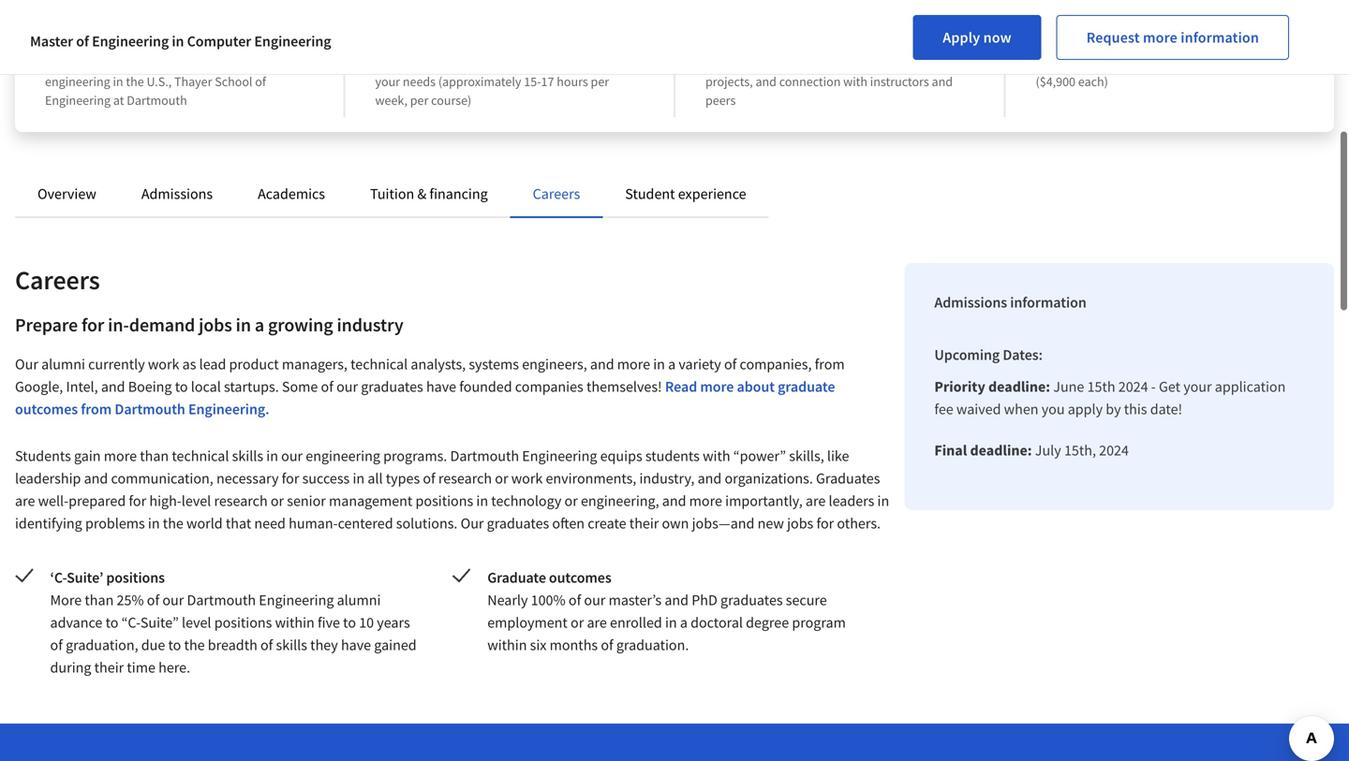 Task type: describe. For each thing, give the bounding box(es) containing it.
complete the program on the schedule that suits your needs (approximately 15-17 hours per week, per course)
[[375, 54, 642, 109]]

of down schools
[[255, 73, 266, 90]]

for left in-
[[82, 313, 104, 337]]

types
[[386, 469, 420, 488]]

management
[[329, 492, 413, 511]]

students
[[646, 447, 700, 466]]

earn
[[45, 27, 82, 50]]

level inside 'c-suite' positions more than 25% of our dartmouth engineering alumni advance to "c-suite" level positions within five to 10 years of graduation, due to the breadth of skills they have gained during their time here.
[[182, 614, 211, 633]]

advance
[[50, 614, 102, 633]]

"power"
[[734, 447, 786, 466]]

leaders
[[829, 492, 875, 511]]

($4,900
[[1036, 73, 1076, 90]]

to left the "c- on the left bottom of the page
[[105, 614, 118, 633]]

0 horizontal spatial positions
[[106, 569, 165, 588]]

course)
[[431, 92, 472, 109]]

2 horizontal spatial are
[[806, 492, 826, 511]]

necessary
[[216, 469, 279, 488]]

problems
[[85, 514, 145, 533]]

graduation,
[[66, 636, 138, 655]]

graduates inside our alumni currently work as lead product managers, technical analysts, systems engineers, and more in a variety of companies, from google, intel, and boeing to local startups. some of our graduates have founded companies themselves!
[[361, 378, 423, 396]]

one
[[76, 54, 97, 71]]

students
[[15, 447, 71, 466]]

0 horizontal spatial information
[[1010, 293, 1087, 312]]

jobs inside students gain more than technical skills in our engineering programs. dartmouth engineering equips students with "power" skills, like leadership and communication, necessary for success in all types of research or work environments, industry, and organizations. graduates are well-prepared for high-level research or senior management positions in technology or engineering, and more importantly, are leaders in identifying problems in the world that need human-centered solutions. our graduates often create their own jobs—and new jobs for others.
[[787, 514, 814, 533]]

by
[[1106, 400, 1121, 419]]

more up the jobs—and
[[689, 492, 722, 511]]

priority
[[935, 378, 986, 396]]

months
[[550, 636, 598, 655]]

100%
[[531, 591, 566, 610]]

about
[[737, 378, 775, 396]]

admissions for admissions
[[141, 185, 213, 203]]

employment
[[487, 614, 568, 633]]

(approximately
[[438, 73, 521, 90]]

and right industry,
[[698, 469, 722, 488]]

graduate outcomes nearly 100% of our master's and phd graduates secure employment or are enrolled in a doctoral degree program within six months of graduation.
[[487, 569, 846, 655]]

equips
[[600, 447, 643, 466]]

july
[[1035, 441, 1061, 460]]

graduate
[[778, 378, 835, 396]]

students gain more than technical skills in our engineering programs. dartmouth engineering equips students with "power" skills, like leadership and communication, necessary for success in all types of research or work environments, industry, and organizations. graduates are well-prepared for high-level research or senior management positions in technology or engineering, and more importantly, are leaders in identifying problems in the world that need human-centered solutions. our graduates often create their own jobs—and new jobs for others.
[[15, 447, 890, 533]]

with inside weekly live sessions, lecture videos, hands-on projects, and connection with instructors and peers
[[844, 73, 868, 90]]

request more information
[[1087, 28, 1259, 47]]

breadth
[[208, 636, 258, 655]]

projects,
[[706, 73, 753, 90]]

engineering inside earn an ivy league degree from one of the first professional schools of engineering in the u.s., thayer school of engineering at dartmouth
[[45, 73, 110, 90]]

overview
[[37, 185, 96, 203]]

ivy
[[109, 27, 133, 50]]

term
[[1239, 54, 1265, 71]]

in left technology
[[476, 492, 488, 511]]

of right schools
[[272, 54, 283, 71]]

a inside graduate outcomes nearly 100% of our master's and phd graduates secure employment or are enrolled in a doctoral degree program within six months of graduation.
[[680, 614, 688, 633]]

managers,
[[282, 355, 348, 374]]

with inside students gain more than technical skills in our engineering programs. dartmouth engineering equips students with "power" skills, like leadership and communication, necessary for success in all types of research or work environments, industry, and organizations. graduates are well-prepared for high-level research or senior management positions in technology or engineering, and more importantly, are leaders in identifying problems in the world that need human-centered solutions. our graduates often create their own jobs—and new jobs for others.
[[703, 447, 731, 466]]

to inside our alumni currently work as lead product managers, technical analysts, systems engineers, and more in a variety of companies, from google, intel, and boeing to local startups. some of our graduates have founded companies themselves!
[[175, 378, 188, 396]]

positions inside students gain more than technical skills in our engineering programs. dartmouth engineering equips students with "power" skills, like leadership and communication, necessary for success in all types of research or work environments, industry, and organizations. graduates are well-prepared for high-level research or senior management positions in technology or engineering, and more importantly, are leaders in identifying problems in the world that need human-centered solutions. our graduates often create their own jobs—and new jobs for others.
[[416, 492, 473, 511]]

now
[[984, 28, 1012, 47]]

0 vertical spatial research
[[438, 469, 492, 488]]

our inside graduate outcomes nearly 100% of our master's and phd graduates secure employment or are enrolled in a doctoral degree program within six months of graduation.
[[584, 591, 606, 610]]

organizations.
[[725, 469, 813, 488]]

industry
[[337, 313, 404, 337]]

engineers,
[[522, 355, 587, 374]]

an
[[86, 27, 106, 50]]

0 horizontal spatial per
[[410, 92, 429, 109]]

program inside graduate outcomes nearly 100% of our master's and phd graduates secure employment or are enrolled in a doctoral degree program within six months of graduation.
[[792, 614, 846, 633]]

from inside our alumni currently work as lead product managers, technical analysts, systems engineers, and more in a variety of companies, from google, intel, and boeing to local startups. some of our graduates have founded companies themselves!
[[815, 355, 845, 374]]

they
[[310, 636, 338, 655]]

in inside earn an ivy league degree from one of the first professional schools of engineering in the u.s., thayer school of engineering at dartmouth
[[113, 73, 123, 90]]

the left first
[[113, 54, 131, 71]]

complete
[[375, 54, 429, 71]]

in inside graduate outcomes nearly 100% of our master's and phd graduates secure employment or are enrolled in a doctoral degree program within six months of graduation.
[[665, 614, 677, 633]]

senior
[[287, 492, 326, 511]]

the inside students gain more than technical skills in our engineering programs. dartmouth engineering equips students with "power" skills, like leadership and communication, necessary for success in all types of research or work environments, industry, and organizations. graduates are well-prepared for high-level research or senior management positions in technology or engineering, and more importantly, are leaders in identifying problems in the world that need human-centered solutions. our graduates often create their own jobs—and new jobs for others.
[[163, 514, 184, 533]]

$44,100
[[1036, 27, 1098, 50]]

in up product
[[236, 313, 251, 337]]

june
[[1054, 378, 1085, 396]]

request
[[1087, 28, 1140, 47]]

prepare
[[15, 313, 78, 337]]

your inside complete the program on the schedule that suits your needs (approximately 15-17 hours per week, per course)
[[375, 73, 400, 90]]

needs
[[403, 73, 436, 90]]

on inside complete the program on the schedule that suits your needs (approximately 15-17 hours per week, per course)
[[502, 54, 516, 71]]

on inside weekly live sessions, lecture videos, hands-on projects, and connection with instructors and peers
[[942, 54, 956, 71]]

of right 25%
[[147, 591, 159, 610]]

and up themselves!
[[590, 355, 614, 374]]

each)
[[1078, 73, 1108, 90]]

of right '100%'
[[569, 591, 581, 610]]

graduates inside students gain more than technical skills in our engineering programs. dartmouth engineering equips students with "power" skills, like leadership and communication, necessary for success in all types of research or work environments, industry, and organizations. graduates are well-prepared for high-level research or senior management positions in technology or engineering, and more importantly, are leaders in identifying problems in the world that need human-centered solutions. our graduates often create their own jobs—and new jobs for others.
[[487, 514, 549, 533]]

our inside students gain more than technical skills in our engineering programs. dartmouth engineering equips students with "power" skills, like leadership and communication, necessary for success in all types of research or work environments, industry, and organizations. graduates are well-prepared for high-level research or senior management positions in technology or engineering, and more importantly, are leaders in identifying problems in the world that need human-centered solutions. our graduates often create their own jobs—and new jobs for others.
[[281, 447, 303, 466]]

our inside our alumni currently work as lead product managers, technical analysts, systems engineers, and more in a variety of companies, from google, intel, and boeing to local startups. some of our graduates have founded companies themselves!
[[15, 355, 38, 374]]

experience
[[678, 185, 746, 203]]

1 vertical spatial careers
[[15, 264, 100, 297]]

connection
[[779, 73, 841, 90]]

in inside $44,100 total cost pay only for courses you enroll in per term ($4,900 each)
[[1205, 54, 1215, 71]]

their inside students gain more than technical skills in our engineering programs. dartmouth engineering equips students with "power" skills, like leadership and communication, necessary for success in all types of research or work environments, industry, and organizations. graduates are well-prepared for high-level research or senior management positions in technology or engineering, and more importantly, are leaders in identifying problems in the world that need human-centered solutions. our graduates often create their own jobs—and new jobs for others.
[[630, 514, 659, 533]]

technical inside students gain more than technical skills in our engineering programs. dartmouth engineering equips students with "power" skills, like leadership and communication, necessary for success in all types of research or work environments, industry, and organizations. graduates are well-prepared for high-level research or senior management positions in technology or engineering, and more importantly, are leaders in identifying problems in the world that need human-centered solutions. our graduates often create their own jobs—and new jobs for others.
[[172, 447, 229, 466]]

high-
[[149, 492, 182, 511]]

from inside the read more about graduate outcomes from dartmouth engineering.
[[81, 400, 112, 419]]

upcoming dates:
[[935, 346, 1043, 365]]

'c-suite' positions more than 25% of our dartmouth engineering alumni advance to "c-suite" level positions within five to 10 years of graduation, due to the breadth of skills they have gained during their time here.
[[50, 569, 417, 678]]

are inside graduate outcomes nearly 100% of our master's and phd graduates secure employment or are enrolled in a doctoral degree program within six months of graduation.
[[587, 614, 607, 633]]

dartmouth inside 'c-suite' positions more than 25% of our dartmouth engineering alumni advance to "c-suite" level positions within five to 10 years of graduation, due to the breadth of skills they have gained during their time here.
[[187, 591, 256, 610]]

suite'
[[67, 569, 103, 588]]

outcomes inside graduate outcomes nearly 100% of our master's and phd graduates secure employment or are enrolled in a doctoral degree program within six months of graduation.
[[549, 569, 612, 588]]

graduation.
[[616, 636, 689, 655]]

more inside 'button'
[[1143, 28, 1178, 47]]

live
[[748, 54, 767, 71]]

and up own
[[662, 492, 686, 511]]

than inside 'c-suite' positions more than 25% of our dartmouth engineering alumni advance to "c-suite" level positions within five to 10 years of graduation, due to the breadth of skills they have gained during their time here.
[[85, 591, 114, 610]]

weekly
[[706, 54, 745, 71]]

0 vertical spatial jobs
[[199, 313, 232, 337]]

own
[[662, 514, 689, 533]]

work inside students gain more than technical skills in our engineering programs. dartmouth engineering equips students with "power" skills, like leadership and communication, necessary for success in all types of research or work environments, industry, and organizations. graduates are well-prepared for high-level research or senior management positions in technology or engineering, and more importantly, are leaders in identifying problems in the world that need human-centered solutions. our graduates often create their own jobs—and new jobs for others.
[[511, 469, 543, 488]]

create
[[588, 514, 627, 533]]

program inside complete the program on the schedule that suits your needs (approximately 15-17 hours per week, per course)
[[452, 54, 499, 71]]

outcomes inside the read more about graduate outcomes from dartmouth engineering.
[[15, 400, 78, 419]]

importantly,
[[725, 492, 803, 511]]

or up technology
[[495, 469, 508, 488]]

or inside graduate outcomes nearly 100% of our master's and phd graduates secure employment or are enrolled in a doctoral degree program within six months of graduation.
[[571, 614, 584, 633]]

more inside the read more about graduate outcomes from dartmouth engineering.
[[700, 378, 734, 396]]

skills inside 'c-suite' positions more than 25% of our dartmouth engineering alumni advance to "c-suite" level positions within five to 10 years of graduation, due to the breadth of skills they have gained during their time here.
[[276, 636, 307, 655]]

years
[[377, 614, 410, 633]]

engineering inside students gain more than technical skills in our engineering programs. dartmouth engineering equips students with "power" skills, like leadership and communication, necessary for success in all types of research or work environments, industry, and organizations. graduates are well-prepared for high-level research or senior management positions in technology or engineering, and more importantly, are leaders in identifying problems in the world that need human-centered solutions. our graduates often create their own jobs—and new jobs for others.
[[306, 447, 380, 466]]

like
[[827, 447, 849, 466]]

student
[[625, 185, 675, 203]]

2 vertical spatial positions
[[214, 614, 272, 633]]

in up necessary
[[266, 447, 278, 466]]

information inside request more information 'button'
[[1181, 28, 1259, 47]]

-
[[1151, 378, 1156, 396]]

0 horizontal spatial a
[[255, 313, 264, 337]]

have for gained
[[341, 636, 371, 655]]

of right one at top left
[[100, 54, 111, 71]]

the inside 'c-suite' positions more than 25% of our dartmouth engineering alumni advance to "c-suite" level positions within five to 10 years of graduation, due to the breadth of skills they have gained during their time here.
[[184, 636, 205, 655]]

five
[[318, 614, 340, 633]]

to right due
[[168, 636, 181, 655]]

gain
[[74, 447, 101, 466]]

total
[[1102, 27, 1139, 50]]

our inside our alumni currently work as lead product managers, technical analysts, systems engineers, and more in a variety of companies, from google, intel, and boeing to local startups. some of our graduates have founded companies themselves!
[[336, 378, 358, 396]]

sessions,
[[769, 54, 819, 71]]

environments,
[[546, 469, 637, 488]]

student experience
[[625, 185, 746, 203]]

google,
[[15, 378, 63, 396]]

june 15th 2024 - get your application fee waived when you apply by this date!
[[935, 378, 1286, 419]]

overview link
[[37, 185, 96, 203]]

lead
[[199, 355, 226, 374]]

communication,
[[111, 469, 213, 488]]

read
[[665, 378, 697, 396]]

the up 15-
[[519, 54, 537, 71]]

centered
[[338, 514, 393, 533]]

in up professional
[[172, 32, 184, 51]]

and up prepared
[[84, 469, 108, 488]]



Task type: vqa. For each thing, say whether or not it's contained in the screenshot.
Show inside the button
no



Task type: locate. For each thing, give the bounding box(es) containing it.
skills up necessary
[[232, 447, 263, 466]]

your inside june 15th 2024 - get your application fee waived when you apply by this date!
[[1184, 378, 1212, 396]]

others.
[[837, 514, 881, 533]]

engineering inside students gain more than technical skills in our engineering programs. dartmouth engineering equips students with "power" skills, like leadership and communication, necessary for success in all types of research or work environments, industry, and organizations. graduates are well-prepared for high-level research or senior management positions in technology or engineering, and more importantly, are leaders in identifying problems in the world that need human-centered solutions. our graduates often create their own jobs—and new jobs for others.
[[522, 447, 597, 466]]

1 horizontal spatial skills
[[276, 636, 307, 655]]

0 horizontal spatial on
[[502, 54, 516, 71]]

0 horizontal spatial engineering
[[45, 73, 110, 90]]

1 vertical spatial alumni
[[337, 591, 381, 610]]

from
[[815, 355, 845, 374], [81, 400, 112, 419]]

engineering up success
[[306, 447, 380, 466]]

graduates down analysts, on the top
[[361, 378, 423, 396]]

analysts,
[[411, 355, 466, 374]]

1 vertical spatial their
[[94, 659, 124, 678]]

u.s.,
[[147, 73, 172, 90]]

1 vertical spatial work
[[511, 469, 543, 488]]

with left "power"
[[703, 447, 731, 466]]

intel,
[[66, 378, 98, 396]]

1 horizontal spatial are
[[587, 614, 607, 633]]

0 horizontal spatial research
[[214, 492, 268, 511]]

skills,
[[789, 447, 824, 466]]

15-
[[524, 73, 541, 90]]

upcoming
[[935, 346, 1000, 365]]

$44,100 total cost pay only for courses you enroll in per term ($4,900 each)
[[1036, 27, 1265, 90]]

in down high-
[[148, 514, 160, 533]]

enrolled
[[610, 614, 662, 633]]

on down apply
[[942, 54, 956, 71]]

1 horizontal spatial work
[[511, 469, 543, 488]]

are left "leaders"
[[806, 492, 826, 511]]

companies,
[[740, 355, 812, 374]]

&
[[417, 185, 427, 203]]

in left all
[[353, 469, 365, 488]]

in right "leaders"
[[878, 492, 890, 511]]

1 vertical spatial have
[[341, 636, 371, 655]]

within inside 'c-suite' positions more than 25% of our dartmouth engineering alumni advance to "c-suite" level positions within five to 10 years of graduation, due to the breadth of skills they have gained during their time here.
[[275, 614, 315, 633]]

a up read
[[668, 355, 676, 374]]

technical up communication,
[[172, 447, 229, 466]]

0 horizontal spatial you
[[1042, 400, 1065, 419]]

2 horizontal spatial per
[[1218, 54, 1236, 71]]

2 level from the top
[[182, 614, 211, 633]]

positions up breadth
[[214, 614, 272, 633]]

1 vertical spatial technical
[[172, 447, 229, 466]]

0 vertical spatial positions
[[416, 492, 473, 511]]

tuition
[[370, 185, 414, 203]]

0 vertical spatial you
[[1147, 54, 1167, 71]]

from down intel,
[[81, 400, 112, 419]]

you inside june 15th 2024 - get your application fee waived when you apply by this date!
[[1042, 400, 1065, 419]]

of right the variety
[[724, 355, 737, 374]]

2 vertical spatial per
[[410, 92, 429, 109]]

here.
[[158, 659, 190, 678]]

1 horizontal spatial on
[[942, 54, 956, 71]]

schedule
[[539, 54, 589, 71]]

2024 left - at the right of the page
[[1119, 378, 1148, 396]]

need
[[254, 514, 286, 533]]

1 vertical spatial our
[[461, 514, 484, 533]]

the up the here.
[[184, 636, 205, 655]]

dartmouth inside earn an ivy league degree from one of the first professional schools of engineering in the u.s., thayer school of engineering at dartmouth
[[127, 92, 187, 109]]

per inside $44,100 total cost pay only for courses you enroll in per term ($4,900 each)
[[1218, 54, 1236, 71]]

more down the variety
[[700, 378, 734, 396]]

positions
[[416, 492, 473, 511], [106, 569, 165, 588], [214, 614, 272, 633]]

1 vertical spatial per
[[591, 73, 609, 90]]

1 horizontal spatial research
[[438, 469, 492, 488]]

the down first
[[126, 73, 144, 90]]

17
[[541, 73, 554, 90]]

2 vertical spatial a
[[680, 614, 688, 633]]

read more about graduate outcomes from dartmouth engineering. link
[[15, 378, 835, 419]]

0 vertical spatial alumni
[[41, 355, 85, 374]]

0 horizontal spatial graduates
[[361, 378, 423, 396]]

1 horizontal spatial per
[[591, 73, 609, 90]]

0 vertical spatial your
[[375, 73, 400, 90]]

0 horizontal spatial from
[[81, 400, 112, 419]]

research
[[438, 469, 492, 488], [214, 492, 268, 511]]

new
[[758, 514, 784, 533]]

graduates down technology
[[487, 514, 549, 533]]

local
[[191, 378, 221, 396]]

academics link
[[258, 185, 325, 203]]

1 vertical spatial you
[[1042, 400, 1065, 419]]

have for founded
[[426, 378, 456, 396]]

engineering
[[92, 32, 169, 51], [254, 32, 331, 51], [45, 92, 111, 109], [522, 447, 597, 466], [259, 591, 334, 610]]

our inside students gain more than technical skills in our engineering programs. dartmouth engineering equips students with "power" skills, like leadership and communication, necessary for success in all types of research or work environments, industry, and organizations. graduates are well-prepared for high-level research or senior management positions in technology or engineering, and more importantly, are leaders in identifying problems in the world that need human-centered solutions. our graduates often create their own jobs—and new jobs for others.
[[461, 514, 484, 533]]

your
[[375, 73, 400, 90], [1184, 378, 1212, 396]]

positions up 25%
[[106, 569, 165, 588]]

with down lecture
[[844, 73, 868, 90]]

student experience link
[[625, 185, 746, 203]]

and down hands- on the right
[[932, 73, 953, 90]]

prepared
[[68, 492, 126, 511]]

1 horizontal spatial admissions
[[935, 293, 1007, 312]]

prepare for in-demand jobs in a growing industry
[[15, 313, 404, 337]]

0 vertical spatial careers
[[533, 185, 580, 203]]

0 horizontal spatial your
[[375, 73, 400, 90]]

nearly
[[487, 591, 528, 610]]

research down the programs.
[[438, 469, 492, 488]]

1 horizontal spatial information
[[1181, 28, 1259, 47]]

a inside our alumni currently work as lead product managers, technical analysts, systems engineers, and more in a variety of companies, from google, intel, and boeing to local startups. some of our graduates have founded companies themselves!
[[668, 355, 676, 374]]

than down suite' on the left
[[85, 591, 114, 610]]

0 vertical spatial program
[[452, 54, 499, 71]]

of inside students gain more than technical skills in our engineering programs. dartmouth engineering equips students with "power" skills, like leadership and communication, necessary for success in all types of research or work environments, industry, and organizations. graduates are well-prepared for high-level research or senior management positions in technology or engineering, and more importantly, are leaders in identifying problems in the world that need human-centered solutions. our graduates often create their own jobs—and new jobs for others.
[[423, 469, 435, 488]]

technical inside our alumni currently work as lead product managers, technical analysts, systems engineers, and more in a variety of companies, from google, intel, and boeing to local startups. some of our graduates have founded companies themselves!
[[351, 355, 408, 374]]

you down june on the right of the page
[[1042, 400, 1065, 419]]

1 horizontal spatial with
[[844, 73, 868, 90]]

peers
[[706, 92, 736, 109]]

0 vertical spatial information
[[1181, 28, 1259, 47]]

1 horizontal spatial our
[[461, 514, 484, 533]]

more up themselves!
[[617, 355, 650, 374]]

graduates
[[816, 469, 880, 488]]

careers link
[[533, 185, 580, 203]]

alumni inside 'c-suite' positions more than 25% of our dartmouth engineering alumni advance to "c-suite" level positions within five to 10 years of graduation, due to the breadth of skills they have gained during their time here.
[[337, 591, 381, 610]]

0 vertical spatial outcomes
[[15, 400, 78, 419]]

1 vertical spatial with
[[703, 447, 731, 466]]

that inside complete the program on the schedule that suits your needs (approximately 15-17 hours per week, per course)
[[591, 54, 614, 71]]

0 vertical spatial work
[[148, 355, 179, 374]]

technology
[[491, 492, 562, 511]]

2 horizontal spatial a
[[680, 614, 688, 633]]

degree inside earn an ivy league degree from one of the first professional schools of engineering in the u.s., thayer school of engineering at dartmouth
[[198, 27, 253, 50]]

dartmouth inside the read more about graduate outcomes from dartmouth engineering.
[[115, 400, 185, 419]]

that inside students gain more than technical skills in our engineering programs. dartmouth engineering equips students with "power" skills, like leadership and communication, necessary for success in all types of research or work environments, industry, and organizations. graduates are well-prepared for high-level research or senior management positions in technology or engineering, and more importantly, are leaders in identifying problems in the world that need human-centered solutions. our graduates often create their own jobs—and new jobs for others.
[[226, 514, 251, 533]]

tuition & financing link
[[370, 185, 488, 203]]

of up during at the left bottom
[[50, 636, 63, 655]]

phd
[[692, 591, 718, 610]]

more up enroll
[[1143, 28, 1178, 47]]

1 vertical spatial engineering
[[306, 447, 380, 466]]

1 horizontal spatial program
[[792, 614, 846, 633]]

than inside students gain more than technical skills in our engineering programs. dartmouth engineering equips students with "power" skills, like leadership and communication, necessary for success in all types of research or work environments, industry, and organizations. graduates are well-prepared for high-level research or senior management positions in technology or engineering, and more importantly, are leaders in identifying problems in the world that need human-centered solutions. our graduates often create their own jobs—and new jobs for others.
[[140, 447, 169, 466]]

master
[[30, 32, 73, 51]]

2 vertical spatial graduates
[[721, 591, 783, 610]]

from up graduate
[[815, 355, 845, 374]]

more right the gain
[[104, 447, 137, 466]]

1 horizontal spatial graduates
[[487, 514, 549, 533]]

engineering inside 'c-suite' positions more than 25% of our dartmouth engineering alumni advance to "c-suite" level positions within five to 10 years of graduation, due to the breadth of skills they have gained during their time here.
[[259, 591, 334, 610]]

0 vertical spatial have
[[426, 378, 456, 396]]

degree up schools
[[198, 27, 253, 50]]

1 vertical spatial 2024
[[1099, 441, 1129, 460]]

2 on from the left
[[942, 54, 956, 71]]

0 horizontal spatial our
[[15, 355, 38, 374]]

time
[[127, 659, 155, 678]]

you inside $44,100 total cost pay only for courses you enroll in per term ($4,900 each)
[[1147, 54, 1167, 71]]

careers up prepare
[[15, 264, 100, 297]]

0 horizontal spatial outcomes
[[15, 400, 78, 419]]

2 horizontal spatial graduates
[[721, 591, 783, 610]]

2 horizontal spatial positions
[[416, 492, 473, 511]]

0 vertical spatial degree
[[198, 27, 253, 50]]

within inside graduate outcomes nearly 100% of our master's and phd graduates secure employment or are enrolled in a doctoral degree program within six months of graduation.
[[487, 636, 527, 655]]

0 horizontal spatial technical
[[172, 447, 229, 466]]

have down 10
[[341, 636, 371, 655]]

0 vertical spatial their
[[630, 514, 659, 533]]

0 horizontal spatial skills
[[232, 447, 263, 466]]

jobs up lead
[[199, 313, 232, 337]]

1 vertical spatial positions
[[106, 569, 165, 588]]

engineering
[[45, 73, 110, 90], [306, 447, 380, 466]]

for left others.
[[817, 514, 834, 533]]

technical down industry
[[351, 355, 408, 374]]

pay
[[1036, 54, 1056, 71]]

2024 inside june 15th 2024 - get your application fee waived when you apply by this date!
[[1119, 378, 1148, 396]]

1 vertical spatial your
[[1184, 378, 1212, 396]]

1 horizontal spatial within
[[487, 636, 527, 655]]

their left own
[[630, 514, 659, 533]]

get
[[1159, 378, 1181, 396]]

1 horizontal spatial have
[[426, 378, 456, 396]]

for up each)
[[1085, 54, 1100, 71]]

research down necessary
[[214, 492, 268, 511]]

your right get
[[1184, 378, 1212, 396]]

have inside our alumni currently work as lead product managers, technical analysts, systems engineers, and more in a variety of companies, from google, intel, and boeing to local startups. some of our graduates have founded companies themselves!
[[426, 378, 456, 396]]

on
[[502, 54, 516, 71], [942, 54, 956, 71]]

0 horizontal spatial with
[[703, 447, 731, 466]]

some
[[282, 378, 318, 396]]

alumni up intel,
[[41, 355, 85, 374]]

1 vertical spatial than
[[85, 591, 114, 610]]

skills inside students gain more than technical skills in our engineering programs. dartmouth engineering equips students with "power" skills, like leadership and communication, necessary for success in all types of research or work environments, industry, and organizations. graduates are well-prepared for high-level research or senior management positions in technology or engineering, and more importantly, are leaders in identifying problems in the world that need human-centered solutions. our graduates often create their own jobs—and new jobs for others.
[[232, 447, 263, 466]]

in up at at the left of the page
[[113, 73, 123, 90]]

engineering inside earn an ivy league degree from one of the first professional schools of engineering in the u.s., thayer school of engineering at dartmouth
[[45, 92, 111, 109]]

founded
[[459, 378, 512, 396]]

1 vertical spatial from
[[81, 400, 112, 419]]

0 horizontal spatial work
[[148, 355, 179, 374]]

the up needs
[[431, 54, 449, 71]]

work inside our alumni currently work as lead product managers, technical analysts, systems engineers, and more in a variety of companies, from google, intel, and boeing to local startups. some of our graduates have founded companies themselves!
[[148, 355, 179, 374]]

1 horizontal spatial careers
[[533, 185, 580, 203]]

a up product
[[255, 313, 264, 337]]

admissions information
[[935, 293, 1087, 312]]

dartmouth
[[127, 92, 187, 109], [115, 400, 185, 419], [450, 447, 519, 466], [187, 591, 256, 610]]

well-
[[38, 492, 68, 511]]

more
[[50, 591, 82, 610]]

0 vertical spatial a
[[255, 313, 264, 337]]

companies
[[515, 378, 584, 396]]

1 vertical spatial that
[[226, 514, 251, 533]]

six
[[530, 636, 547, 655]]

degree down secure
[[746, 614, 789, 633]]

our up suite"
[[162, 591, 184, 610]]

program down secure
[[792, 614, 846, 633]]

jobs
[[199, 313, 232, 337], [787, 514, 814, 533]]

that left the 'suits'
[[591, 54, 614, 71]]

of
[[76, 32, 89, 51], [100, 54, 111, 71], [272, 54, 283, 71], [255, 73, 266, 90], [724, 355, 737, 374], [321, 378, 334, 396], [423, 469, 435, 488], [147, 591, 159, 610], [569, 591, 581, 610], [50, 636, 63, 655], [261, 636, 273, 655], [601, 636, 613, 655]]

of down managers,
[[321, 378, 334, 396]]

0 horizontal spatial degree
[[198, 27, 253, 50]]

outcomes up '100%'
[[549, 569, 612, 588]]

deadline: down when
[[970, 441, 1032, 460]]

0 horizontal spatial careers
[[15, 264, 100, 297]]

jobs right new
[[787, 514, 814, 533]]

1 vertical spatial outcomes
[[549, 569, 612, 588]]

suite"
[[140, 614, 179, 633]]

and inside graduate outcomes nearly 100% of our master's and phd graduates secure employment or are enrolled in a doctoral degree program within six months of graduation.
[[665, 591, 689, 610]]

at
[[113, 92, 124, 109]]

in
[[172, 32, 184, 51], [1205, 54, 1215, 71], [113, 73, 123, 90], [236, 313, 251, 337], [653, 355, 665, 374], [266, 447, 278, 466], [353, 469, 365, 488], [476, 492, 488, 511], [878, 492, 890, 511], [148, 514, 160, 533], [665, 614, 677, 633]]

for left high-
[[129, 492, 146, 511]]

2024
[[1119, 378, 1148, 396], [1099, 441, 1129, 460]]

boeing
[[128, 378, 172, 396]]

our inside 'c-suite' positions more than 25% of our dartmouth engineering alumni advance to "c-suite" level positions within five to 10 years of graduation, due to the breadth of skills they have gained during their time here.
[[162, 591, 184, 610]]

1 horizontal spatial you
[[1147, 54, 1167, 71]]

in inside our alumni currently work as lead product managers, technical analysts, systems engineers, and more in a variety of companies, from google, intel, and boeing to local startups. some of our graduates have founded companies themselves!
[[653, 355, 665, 374]]

of right breadth
[[261, 636, 273, 655]]

dartmouth down u.s.,
[[127, 92, 187, 109]]

dartmouth up breadth
[[187, 591, 256, 610]]

or up often
[[565, 492, 578, 511]]

in up read
[[653, 355, 665, 374]]

0 vertical spatial with
[[844, 73, 868, 90]]

growing
[[268, 313, 333, 337]]

our right solutions.
[[461, 514, 484, 533]]

date!
[[1150, 400, 1183, 419]]

1 horizontal spatial outcomes
[[549, 569, 612, 588]]

thayer
[[174, 73, 212, 90]]

1 horizontal spatial their
[[630, 514, 659, 533]]

their inside 'c-suite' positions more than 25% of our dartmouth engineering alumni advance to "c-suite" level positions within five to 10 years of graduation, due to the breadth of skills they have gained during their time here.
[[94, 659, 124, 678]]

1 horizontal spatial engineering
[[306, 447, 380, 466]]

program
[[452, 54, 499, 71], [792, 614, 846, 633]]

week,
[[375, 92, 408, 109]]

0 vertical spatial per
[[1218, 54, 1236, 71]]

1 horizontal spatial than
[[140, 447, 169, 466]]

variety
[[679, 355, 721, 374]]

our
[[336, 378, 358, 396], [281, 447, 303, 466], [162, 591, 184, 610], [584, 591, 606, 610]]

0 horizontal spatial jobs
[[199, 313, 232, 337]]

lecture
[[821, 54, 859, 71]]

0 vertical spatial skills
[[232, 447, 263, 466]]

0 vertical spatial level
[[182, 492, 211, 511]]

and down live on the top right of page
[[756, 73, 777, 90]]

engineering down one at top left
[[45, 92, 111, 109]]

0 horizontal spatial program
[[452, 54, 499, 71]]

that left the need
[[226, 514, 251, 533]]

within down employment on the left of page
[[487, 636, 527, 655]]

engineering up environments,
[[522, 447, 597, 466]]

0 vertical spatial deadline:
[[989, 378, 1051, 396]]

final deadline: july 15th, 2024
[[935, 441, 1129, 460]]

2024 right the 15th,
[[1099, 441, 1129, 460]]

of right types
[[423, 469, 435, 488]]

earn an ivy league degree from one of the first professional schools of engineering in the u.s., thayer school of engineering at dartmouth
[[45, 27, 283, 109]]

0 vertical spatial 2024
[[1119, 378, 1148, 396]]

to left 10
[[343, 614, 356, 633]]

1 on from the left
[[502, 54, 516, 71]]

engineering up first
[[92, 32, 169, 51]]

more inside our alumni currently work as lead product managers, technical analysts, systems engineers, and more in a variety of companies, from google, intel, and boeing to local startups. some of our graduates have founded companies themselves!
[[617, 355, 650, 374]]

alumni inside our alumni currently work as lead product managers, technical analysts, systems engineers, and more in a variety of companies, from google, intel, and boeing to local startups. some of our graduates have founded companies themselves!
[[41, 355, 85, 374]]

admissions
[[141, 185, 213, 203], [935, 293, 1007, 312]]

are up months
[[587, 614, 607, 633]]

1 vertical spatial degree
[[746, 614, 789, 633]]

per down needs
[[410, 92, 429, 109]]

for up senior
[[282, 469, 299, 488]]

25%
[[117, 591, 144, 610]]

1 horizontal spatial degree
[[746, 614, 789, 633]]

for inside $44,100 total cost pay only for courses you enroll in per term ($4,900 each)
[[1085, 54, 1100, 71]]

1 level from the top
[[182, 492, 211, 511]]

deadline: for priority
[[989, 378, 1051, 396]]

1 vertical spatial skills
[[276, 636, 307, 655]]

our alumni currently work as lead product managers, technical analysts, systems engineers, and more in a variety of companies, from google, intel, and boeing to local startups. some of our graduates have founded companies themselves!
[[15, 355, 845, 396]]

dartmouth up technology
[[450, 447, 519, 466]]

to
[[175, 378, 188, 396], [105, 614, 118, 633], [343, 614, 356, 633], [168, 636, 181, 655]]

deadline: for final
[[970, 441, 1032, 460]]

have inside 'c-suite' positions more than 25% of our dartmouth engineering alumni advance to "c-suite" level positions within five to 10 years of graduation, due to the breadth of skills they have gained during their time here.
[[341, 636, 371, 655]]

industry,
[[640, 469, 695, 488]]

or up the need
[[271, 492, 284, 511]]

level inside students gain more than technical skills in our engineering programs. dartmouth engineering equips students with "power" skills, like leadership and communication, necessary for success in all types of research or work environments, industry, and organizations. graduates are well-prepared for high-level research or senior management positions in technology or engineering, and more importantly, are leaders in identifying problems in the world that need human-centered solutions. our graduates often create their own jobs—and new jobs for others.
[[182, 492, 211, 511]]

degree inside graduate outcomes nearly 100% of our master's and phd graduates secure employment or are enrolled in a doctoral degree program within six months of graduation.
[[746, 614, 789, 633]]

0 horizontal spatial are
[[15, 492, 35, 511]]

admissions for admissions information
[[935, 293, 1007, 312]]

level up world
[[182, 492, 211, 511]]

master's
[[609, 591, 662, 610]]

dartmouth down boeing
[[115, 400, 185, 419]]

graduates inside graduate outcomes nearly 100% of our master's and phd graduates secure employment or are enrolled in a doctoral degree program within six months of graduation.
[[721, 591, 783, 610]]

0 vertical spatial than
[[140, 447, 169, 466]]

1 vertical spatial research
[[214, 492, 268, 511]]

and down currently
[[101, 378, 125, 396]]

of right months
[[601, 636, 613, 655]]

have down analysts, on the top
[[426, 378, 456, 396]]

1 vertical spatial program
[[792, 614, 846, 633]]

1 horizontal spatial technical
[[351, 355, 408, 374]]

in right enroll
[[1205, 54, 1215, 71]]

as
[[182, 355, 196, 374]]

fee
[[935, 400, 954, 419]]

of up one at top left
[[76, 32, 89, 51]]

academics
[[258, 185, 325, 203]]

0 vertical spatial that
[[591, 54, 614, 71]]

1 horizontal spatial from
[[815, 355, 845, 374]]

0 vertical spatial graduates
[[361, 378, 423, 396]]

1 horizontal spatial alumni
[[337, 591, 381, 610]]

careers left student
[[533, 185, 580, 203]]

per left term
[[1218, 54, 1236, 71]]

1 horizontal spatial your
[[1184, 378, 1212, 396]]

our down managers,
[[336, 378, 358, 396]]

dates:
[[1003, 346, 1043, 365]]

in up graduation.
[[665, 614, 677, 633]]

a left doctoral
[[680, 614, 688, 633]]

0 vertical spatial our
[[15, 355, 38, 374]]

dartmouth inside students gain more than technical skills in our engineering programs. dartmouth engineering equips students with "power" skills, like leadership and communication, necessary for success in all types of research or work environments, industry, and organizations. graduates are well-prepared for high-level research or senior management positions in technology or engineering, and more importantly, are leaders in identifying problems in the world that need human-centered solutions. our graduates often create their own jobs—and new jobs for others.
[[450, 447, 519, 466]]

doctoral
[[691, 614, 743, 633]]

information up dates:
[[1010, 293, 1087, 312]]

engineering,
[[581, 492, 659, 511]]

and left phd
[[665, 591, 689, 610]]

engineering up schools
[[254, 32, 331, 51]]



